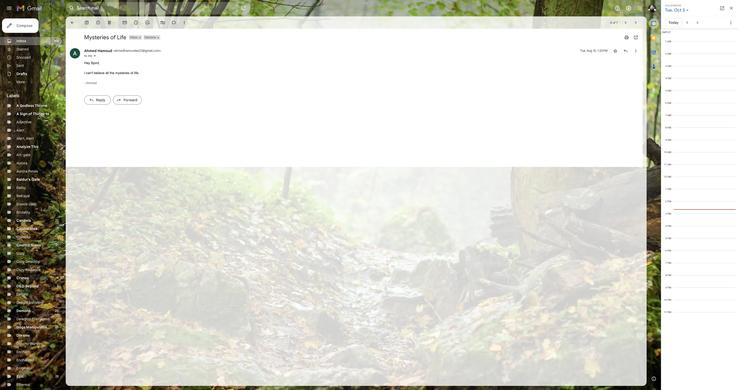 Task type: vqa. For each thing, say whether or not it's contained in the screenshot.
mysteries
yes



Task type: describe. For each thing, give the bounding box(es) containing it.
godless
[[20, 104, 34, 108]]

a godless throne link
[[16, 104, 47, 108]]

ahmed hamoud < ahmedhamoudee23@gmail.com >
[[84, 49, 161, 53]]

demons link
[[16, 309, 31, 314]]

1 vertical spatial ahmed
[[86, 81, 97, 85]]

analyze this
[[16, 145, 39, 149]]

a godless throne
[[16, 104, 47, 108]]

art-gate
[[16, 153, 30, 158]]

the
[[110, 71, 114, 75]]

inbox for inbox link
[[16, 39, 26, 43]]

22
[[55, 219, 59, 223]]

ballsy
[[16, 186, 26, 190]]

crimes
[[16, 276, 29, 281]]

to me
[[84, 54, 92, 58]]

labels image
[[172, 20, 177, 25]]

gate
[[32, 178, 40, 182]]

tue,
[[581, 49, 587, 53]]

mysteries
[[115, 71, 130, 75]]

1 vertical spatial dewdrop
[[16, 317, 31, 322]]

gmail image
[[16, 3, 44, 13]]

main menu image
[[6, 5, 12, 11]]

i
[[84, 71, 85, 75]]

0 vertical spatial dewdrop
[[26, 260, 40, 264]]

more
[[16, 80, 25, 85]]

delight for delight link
[[16, 293, 28, 297]]

things
[[33, 112, 45, 116]]

candela link
[[16, 219, 31, 223]]

cozy link
[[16, 252, 25, 256]]

dogs
[[16, 326, 25, 330]]

0 vertical spatial enchanted
[[32, 317, 50, 322]]

dreams link
[[16, 334, 30, 339]]

art-
[[16, 153, 23, 158]]

crimes link
[[16, 276, 29, 281]]

side panel section
[[647, 16, 662, 387]]

baldur's gate link
[[16, 178, 40, 182]]

1:33 pm
[[598, 49, 608, 53]]

throne
[[35, 104, 47, 108]]

believe
[[94, 71, 105, 75]]

labels heading
[[7, 94, 54, 99]]

snoozed link
[[16, 55, 31, 60]]

d&d
[[16, 285, 24, 289]]

art-gate link
[[16, 153, 30, 158]]

this
[[31, 145, 39, 149]]

d&d beyond
[[16, 285, 39, 289]]

betrayal link
[[16, 194, 30, 199]]

snoozed
[[16, 55, 31, 60]]

not starred image
[[614, 48, 619, 53]]

0 vertical spatial alert
[[16, 128, 24, 133]]

d&d beyond link
[[16, 285, 39, 289]]

inbox link
[[16, 39, 26, 43]]

council notes
[[16, 243, 41, 248]]

drafts link
[[16, 72, 27, 76]]

of inside labels navigation
[[28, 112, 32, 116]]

ahmedhamoudee23@gmail.com
[[115, 49, 160, 53]]

cozy for cozy dewdrop
[[16, 260, 25, 264]]

delight sunshine
[[16, 301, 44, 306]]

dogs manipulating time
[[16, 326, 59, 330]]

compose
[[16, 23, 33, 28]]

search mail image
[[67, 4, 77, 13]]

tue, aug 15, 1:33 pm
[[581, 49, 608, 53]]

mysteries
[[84, 34, 109, 41]]

starred
[[16, 47, 29, 52]]

baldur's gate
[[16, 178, 40, 182]]

brutality link
[[16, 211, 30, 215]]

Search mail text field
[[77, 6, 226, 11]]

of left life. at the top of page
[[131, 71, 133, 75]]

4 for 4 of 7
[[611, 21, 613, 25]]

drafts
[[16, 72, 27, 76]]

inbox for inbox button
[[130, 35, 138, 39]]

reply
[[96, 98, 105, 102]]

more button
[[0, 78, 62, 86]]

14
[[56, 277, 59, 280]]

lush
[[29, 202, 37, 207]]

mysteries of life
[[84, 34, 127, 41]]

compose button
[[2, 19, 39, 33]]

1 for a sign of things to come
[[57, 112, 59, 116]]

aurora for aurora link
[[16, 161, 27, 166]]

bjord,
[[91, 61, 100, 65]]

1 horizontal spatial to
[[84, 54, 87, 58]]

- ahmed
[[84, 81, 97, 85]]

6
[[57, 72, 59, 76]]

dreamy wander link
[[16, 342, 42, 347]]

i can't believe all the mysteries of life.
[[84, 71, 140, 75]]

aurora for aurora petals
[[16, 169, 27, 174]]

capital idea
[[16, 227, 38, 232]]

dreamy
[[16, 342, 29, 347]]

mark as unread image
[[122, 20, 127, 25]]

breeze lush link
[[16, 202, 37, 207]]

snooze image
[[134, 20, 139, 25]]

capital
[[16, 227, 29, 232]]

brutality
[[16, 211, 30, 215]]



Task type: locate. For each thing, give the bounding box(es) containing it.
enchant link
[[16, 350, 30, 355]]

demons for 'demons' button
[[145, 35, 156, 39]]

breeze
[[16, 202, 28, 207]]

0 horizontal spatial demons
[[16, 309, 31, 314]]

hamoud
[[98, 49, 112, 53]]

aurora down aurora link
[[16, 169, 27, 174]]

idea
[[30, 227, 38, 232]]

delight
[[16, 293, 28, 297], [16, 301, 28, 306]]

cozy radiance link
[[16, 268, 41, 273]]

2 cozy from the top
[[16, 260, 25, 264]]

alert
[[16, 128, 24, 133], [26, 136, 34, 141]]

dreamy wander
[[16, 342, 42, 347]]

3 cozy from the top
[[16, 268, 25, 273]]

dewdrop down demons link
[[16, 317, 31, 322]]

0 vertical spatial demons
[[145, 35, 156, 39]]

0 vertical spatial a
[[16, 104, 19, 108]]

demons down delight sunshine
[[16, 309, 31, 314]]

cozy down council
[[16, 252, 25, 256]]

tab list
[[647, 16, 662, 372]]

1 vertical spatial alert
[[26, 136, 34, 141]]

2 1 from the top
[[57, 145, 59, 149]]

a sign of things to come link
[[16, 112, 60, 116]]

1
[[57, 112, 59, 116], [57, 145, 59, 149], [57, 178, 59, 182], [57, 227, 59, 231], [57, 334, 59, 338]]

1 vertical spatial a
[[16, 112, 19, 116]]

aug
[[587, 49, 593, 53]]

inbox up starred link
[[16, 39, 26, 43]]

to
[[84, 54, 87, 58], [46, 112, 49, 116]]

dogs manipulating time link
[[16, 326, 59, 330]]

cozy
[[16, 252, 25, 256], [16, 260, 25, 264], [16, 268, 25, 273]]

show details image
[[93, 54, 96, 58]]

starred link
[[16, 47, 29, 52]]

2 a from the top
[[16, 112, 19, 116]]

1 for capital idea
[[57, 227, 59, 231]]

1 delight from the top
[[16, 293, 28, 297]]

of left 7
[[613, 21, 616, 25]]

enchanted up manipulating
[[32, 317, 50, 322]]

1 vertical spatial demons
[[16, 309, 31, 314]]

adjective
[[16, 120, 32, 125]]

analyze this link
[[16, 145, 39, 149]]

labels
[[7, 94, 19, 99]]

1 right "gate"
[[57, 178, 59, 182]]

enchanted link
[[16, 359, 34, 363]]

1 vertical spatial to
[[46, 112, 49, 116]]

demons down add to tasks icon
[[145, 35, 156, 39]]

dewdrop enchanted link
[[16, 317, 50, 322]]

inbox inside button
[[130, 35, 138, 39]]

0 vertical spatial delight
[[16, 293, 28, 297]]

sent link
[[16, 63, 24, 68]]

collapse
[[16, 235, 31, 240]]

ahmed hamoud cell
[[84, 49, 161, 53]]

enigma
[[16, 367, 28, 371]]

demons inside button
[[145, 35, 156, 39]]

1 vertical spatial 4
[[57, 104, 59, 108]]

aurora down "art-gate" link
[[16, 161, 27, 166]]

4 inside labels navigation
[[57, 104, 59, 108]]

Not starred checkbox
[[614, 48, 619, 53]]

sign
[[20, 112, 27, 116]]

4 1 from the top
[[57, 227, 59, 231]]

ahmed
[[84, 49, 97, 53], [86, 81, 97, 85]]

delight for delight sunshine
[[16, 301, 28, 306]]

delight sunshine link
[[16, 301, 44, 306]]

inbox right life
[[130, 35, 138, 39]]

more image
[[182, 20, 187, 25]]

a left godless
[[16, 104, 19, 108]]

epic
[[16, 375, 24, 380]]

epic link
[[16, 375, 24, 380]]

forward
[[124, 98, 138, 102]]

dreams
[[16, 334, 30, 339]]

report spam image
[[96, 20, 101, 25]]

manipulating
[[26, 326, 49, 330]]

ahmed up 'me'
[[84, 49, 97, 53]]

1 cozy from the top
[[16, 252, 25, 256]]

demons inside labels navigation
[[16, 309, 31, 314]]

older image
[[634, 20, 639, 25]]

enigma link
[[16, 367, 28, 371]]

0 horizontal spatial to
[[46, 112, 49, 116]]

5 1 from the top
[[57, 334, 59, 338]]

0 horizontal spatial 4
[[57, 104, 59, 108]]

dewdrop up radiance
[[26, 260, 40, 264]]

143
[[54, 39, 59, 43]]

aurora petals
[[16, 169, 38, 174]]

2 vertical spatial cozy
[[16, 268, 25, 273]]

alert link
[[16, 128, 24, 133]]

demons button
[[144, 35, 157, 40]]

1 right "things"
[[57, 112, 59, 116]]

delight link
[[16, 293, 28, 297]]

alert up analyze this
[[26, 136, 34, 141]]

dewdrop enchanted
[[16, 317, 50, 322]]

-
[[84, 81, 85, 85]]

1 down 22
[[57, 227, 59, 231]]

ahmed right the -
[[86, 81, 97, 85]]

hey bjord,
[[84, 61, 101, 65]]

alert,
[[16, 136, 25, 141]]

cozy radiance
[[16, 268, 41, 273]]

23
[[55, 375, 59, 379]]

cozy for cozy "link"
[[16, 252, 25, 256]]

inbox button
[[129, 35, 138, 40]]

<
[[113, 49, 115, 53]]

move to image
[[160, 20, 166, 25]]

labels navigation
[[0, 16, 66, 391]]

council
[[16, 243, 30, 248]]

0 vertical spatial cozy
[[16, 252, 25, 256]]

cozy dewdrop link
[[16, 260, 40, 264]]

me
[[88, 54, 92, 58]]

4 left 7
[[611, 21, 613, 25]]

notes
[[31, 243, 41, 248]]

a
[[16, 104, 19, 108], [16, 112, 19, 116]]

a left sign
[[16, 112, 19, 116]]

None search field
[[66, 2, 251, 14]]

demons for demons link
[[16, 309, 31, 314]]

1 right this
[[57, 145, 59, 149]]

1 1 from the top
[[57, 112, 59, 116]]

2 delight from the top
[[16, 301, 28, 306]]

radiance
[[26, 268, 41, 273]]

to inside labels navigation
[[46, 112, 49, 116]]

enchanted
[[32, 317, 50, 322], [16, 359, 34, 363]]

tue, aug 15, 1:33 pm cell
[[581, 48, 608, 53]]

hey
[[84, 61, 90, 65]]

1 vertical spatial aurora
[[16, 169, 27, 174]]

cozy down cozy "link"
[[16, 260, 25, 264]]

0 vertical spatial ahmed
[[84, 49, 97, 53]]

come
[[50, 112, 60, 116]]

can't
[[86, 71, 93, 75]]

1 horizontal spatial 4
[[611, 21, 613, 25]]

back to inbox image
[[70, 20, 75, 25]]

candela
[[16, 219, 31, 223]]

1 a from the top
[[16, 104, 19, 108]]

1 vertical spatial delight
[[16, 301, 28, 306]]

delight down d&d
[[16, 293, 28, 297]]

4 of 7
[[611, 21, 619, 25]]

enchant
[[16, 350, 30, 355]]

1 horizontal spatial inbox
[[130, 35, 138, 39]]

to left 'come'
[[46, 112, 49, 116]]

collapse link
[[16, 235, 31, 240]]

15,
[[594, 49, 597, 53]]

4 for 4
[[57, 104, 59, 108]]

inbox inside labels navigation
[[16, 39, 26, 43]]

baldur's
[[16, 178, 31, 182]]

cozy up crimes
[[16, 268, 25, 273]]

to left 'me'
[[84, 54, 87, 58]]

alert, alert link
[[16, 136, 34, 141]]

4 up 'come'
[[57, 104, 59, 108]]

of right sign
[[28, 112, 32, 116]]

0 vertical spatial 4
[[611, 21, 613, 25]]

>
[[160, 49, 161, 53]]

council notes link
[[16, 243, 41, 248]]

0 horizontal spatial inbox
[[16, 39, 26, 43]]

1 vertical spatial cozy
[[16, 260, 25, 264]]

2 aurora from the top
[[16, 169, 27, 174]]

all
[[106, 71, 109, 75]]

add to tasks image
[[145, 20, 150, 25]]

dewdrop
[[26, 260, 40, 264], [16, 317, 31, 322]]

breeze lush
[[16, 202, 37, 207]]

0 vertical spatial aurora
[[16, 161, 27, 166]]

support image
[[615, 5, 621, 11]]

delight down delight link
[[16, 301, 28, 306]]

21
[[56, 244, 59, 248]]

1 vertical spatial enchanted
[[16, 359, 34, 363]]

3 1 from the top
[[57, 178, 59, 182]]

enchanted down enchant on the bottom of page
[[16, 359, 34, 363]]

1 for baldur's gate
[[57, 178, 59, 182]]

a for a godless throne
[[16, 104, 19, 108]]

advanced search options image
[[239, 3, 249, 13]]

archive image
[[84, 20, 89, 25]]

settings image
[[626, 5, 633, 11]]

1 aurora from the top
[[16, 161, 27, 166]]

betrayal
[[16, 194, 30, 199]]

newer image
[[624, 20, 629, 25]]

1 for analyze this
[[57, 145, 59, 149]]

0 horizontal spatial alert
[[16, 128, 24, 133]]

aurora petals link
[[16, 169, 38, 174]]

cozy for cozy radiance
[[16, 268, 25, 273]]

of left life
[[110, 34, 116, 41]]

1 for dreams
[[57, 334, 59, 338]]

a for a sign of things to come
[[16, 112, 19, 116]]

4
[[611, 21, 613, 25], [57, 104, 59, 108]]

forward link
[[113, 95, 142, 105]]

0 vertical spatial to
[[84, 54, 87, 58]]

cozy dewdrop
[[16, 260, 40, 264]]

delete image
[[107, 20, 112, 25]]

analyze
[[16, 145, 30, 149]]

1 down 25
[[57, 334, 59, 338]]

1 horizontal spatial alert
[[26, 136, 34, 141]]

1 horizontal spatial demons
[[145, 35, 156, 39]]

alert up "alert,"
[[16, 128, 24, 133]]

alert, alert
[[16, 136, 34, 141]]



